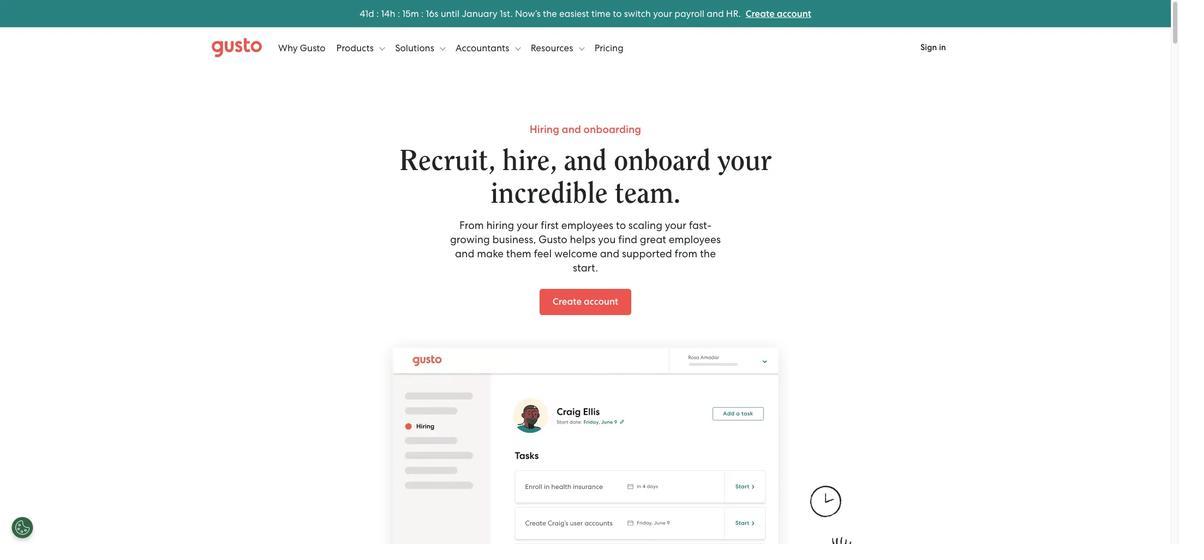 Task type: describe. For each thing, give the bounding box(es) containing it.
them
[[506, 248, 531, 260]]

hiring
[[530, 123, 559, 136]]

1 1 from the left
[[365, 8, 368, 19]]

products button
[[336, 31, 385, 64]]

payroll
[[675, 8, 704, 19]]

6
[[429, 8, 434, 19]]

recruit,
[[399, 147, 495, 176]]

solutions
[[395, 42, 437, 53]]

online payroll services, hr, and benefits | gusto image
[[212, 38, 262, 58]]

time
[[591, 8, 611, 19]]

scaling
[[628, 219, 662, 232]]

make
[[477, 248, 504, 260]]

gusto inside from hiring your first employees to scaling your fast- growing business, gusto helps you find great employees and make them feel welcome and supported from the start.
[[539, 234, 567, 246]]

create account link inside recruit, hire, and onboard your incredible team. main content
[[540, 289, 631, 315]]

create inside recruit, hire, and onboard your incredible team. main content
[[553, 296, 582, 308]]

and down the growing
[[455, 248, 474, 260]]

pricing link
[[595, 31, 623, 64]]

sign in link
[[907, 35, 959, 60]]

growing
[[450, 234, 490, 246]]

why gusto
[[278, 42, 325, 53]]

why gusto link
[[278, 31, 325, 64]]

you
[[598, 234, 616, 246]]

onboarding
[[584, 123, 641, 136]]

easiest
[[559, 8, 589, 19]]

in
[[939, 43, 946, 52]]

now's
[[515, 8, 541, 19]]

2 4 from the left
[[384, 8, 390, 19]]

1st.
[[500, 8, 513, 19]]

your inside recruit, hire, and onboard your incredible team.
[[718, 147, 772, 176]]

the inside from hiring your first employees to scaling your fast- growing business, gusto helps you find great employees and make them feel welcome and supported from the start.
[[700, 248, 716, 260]]

switch
[[624, 8, 651, 19]]

1 vertical spatial employees
[[669, 234, 721, 246]]

welcome
[[554, 248, 598, 260]]

1 4 from the left
[[360, 8, 365, 19]]

incredible
[[490, 180, 608, 208]]

h :
[[390, 8, 400, 19]]

recruit, hire, and onboard your incredible team.
[[399, 147, 772, 208]]

solutions button
[[395, 31, 445, 64]]

accountants button
[[456, 31, 521, 64]]

5
[[405, 8, 411, 19]]

your inside 4 1 d : 1 4 h : 1 5 m : 1 6 s until january 1st. now's the easiest time to switch your payroll and hr. create account
[[653, 8, 672, 19]]

hr.
[[726, 8, 741, 19]]

hiring
[[486, 219, 514, 232]]

why
[[278, 42, 298, 53]]

d :
[[368, 8, 379, 19]]

team.
[[615, 180, 681, 208]]

helps
[[570, 234, 596, 246]]

to inside 4 1 d : 1 4 h : 1 5 m : 1 6 s until january 1st. now's the easiest time to switch your payroll and hr. create account
[[613, 8, 622, 19]]

gusto inside the why gusto link
[[300, 42, 325, 53]]



Task type: vqa. For each thing, say whether or not it's contained in the screenshot.
the that's
no



Task type: locate. For each thing, give the bounding box(es) containing it.
1 horizontal spatial create
[[746, 8, 775, 19]]

find
[[618, 234, 637, 246]]

account
[[777, 8, 811, 19], [584, 296, 618, 308]]

gusto down first
[[539, 234, 567, 246]]

hire,
[[502, 147, 557, 176]]

create
[[746, 8, 775, 19], [553, 296, 582, 308]]

the right from at top right
[[700, 248, 716, 260]]

and inside 4 1 d : 1 4 h : 1 5 m : 1 6 s until january 1st. now's the easiest time to switch your payroll and hr. create account
[[707, 8, 724, 19]]

great
[[640, 234, 666, 246]]

gusto right 'why'
[[300, 42, 325, 53]]

from hiring your first employees to scaling your fast- growing business, gusto helps you find great employees and make them feel welcome and supported from the start.
[[450, 219, 721, 274]]

0 vertical spatial the
[[543, 8, 557, 19]]

your
[[653, 8, 672, 19], [718, 147, 772, 176], [517, 219, 538, 232], [665, 219, 686, 232]]

1 horizontal spatial create account link
[[746, 8, 811, 19]]

1 vertical spatial create account link
[[540, 289, 631, 315]]

m :
[[411, 8, 424, 19]]

to
[[613, 8, 622, 19], [616, 219, 626, 232]]

until
[[441, 8, 460, 19]]

and left hr. on the top right of page
[[707, 8, 724, 19]]

create account link
[[746, 8, 811, 19], [540, 289, 631, 315]]

resources
[[531, 42, 575, 53]]

4 right d :
[[384, 8, 390, 19]]

1 vertical spatial gusto
[[539, 234, 567, 246]]

0 horizontal spatial 4
[[360, 8, 365, 19]]

0 vertical spatial to
[[613, 8, 622, 19]]

and
[[707, 8, 724, 19], [562, 123, 581, 136], [564, 147, 607, 176], [455, 248, 474, 260], [600, 248, 619, 260]]

1 vertical spatial account
[[584, 296, 618, 308]]

start.
[[573, 262, 598, 274]]

accountants
[[456, 42, 512, 53]]

hiring and onboarding
[[530, 123, 641, 136]]

resources button
[[531, 31, 584, 64]]

2 1 from the left
[[381, 8, 384, 19]]

employees up helps
[[561, 219, 613, 232]]

1 horizontal spatial the
[[700, 248, 716, 260]]

create right hr. on the top right of page
[[746, 8, 775, 19]]

0 horizontal spatial create account link
[[540, 289, 631, 315]]

and down the you on the top right of the page
[[600, 248, 619, 260]]

create down the start.
[[553, 296, 582, 308]]

hiring and onboarding image
[[374, 332, 797, 545]]

1 vertical spatial to
[[616, 219, 626, 232]]

from
[[459, 219, 484, 232]]

and right hiring at the left top
[[562, 123, 581, 136]]

3 1 from the left
[[402, 8, 405, 19]]

from
[[675, 248, 697, 260]]

sign
[[920, 43, 937, 52]]

0 horizontal spatial gusto
[[300, 42, 325, 53]]

4
[[360, 8, 365, 19], [384, 8, 390, 19]]

to right time
[[613, 8, 622, 19]]

0 vertical spatial create account link
[[746, 8, 811, 19]]

0 horizontal spatial the
[[543, 8, 557, 19]]

1 vertical spatial create
[[553, 296, 582, 308]]

0 horizontal spatial employees
[[561, 219, 613, 232]]

and inside recruit, hire, and onboard your incredible team.
[[564, 147, 607, 176]]

s
[[434, 8, 438, 19]]

0 horizontal spatial create
[[553, 296, 582, 308]]

january
[[462, 8, 497, 19]]

1 left s at the left top
[[426, 8, 429, 19]]

0 vertical spatial account
[[777, 8, 811, 19]]

first
[[541, 219, 559, 232]]

and down the hiring and onboarding
[[564, 147, 607, 176]]

4 1 d : 1 4 h : 1 5 m : 1 6 s until january 1st. now's the easiest time to switch your payroll and hr. create account
[[360, 8, 811, 19]]

1 left h :
[[365, 8, 368, 19]]

1
[[365, 8, 368, 19], [381, 8, 384, 19], [402, 8, 405, 19], [426, 8, 429, 19]]

main element
[[212, 31, 959, 64]]

1 right h :
[[402, 8, 405, 19]]

business,
[[492, 234, 536, 246]]

supported
[[622, 248, 672, 260]]

1 vertical spatial the
[[700, 248, 716, 260]]

feel
[[534, 248, 552, 260]]

pricing
[[595, 42, 623, 53]]

1 horizontal spatial 4
[[384, 8, 390, 19]]

employees
[[561, 219, 613, 232], [669, 234, 721, 246]]

0 vertical spatial create
[[746, 8, 775, 19]]

create account
[[553, 296, 618, 308]]

1 horizontal spatial employees
[[669, 234, 721, 246]]

create account link right hr. on the top right of page
[[746, 8, 811, 19]]

4 1 from the left
[[426, 8, 429, 19]]

the right now's
[[543, 8, 557, 19]]

onboard
[[614, 147, 711, 176]]

products
[[336, 42, 376, 53]]

4 left d :
[[360, 8, 365, 19]]

0 vertical spatial employees
[[561, 219, 613, 232]]

fast-
[[689, 219, 712, 232]]

create account link down the start.
[[540, 289, 631, 315]]

1 horizontal spatial gusto
[[539, 234, 567, 246]]

0 vertical spatial gusto
[[300, 42, 325, 53]]

gusto
[[300, 42, 325, 53], [539, 234, 567, 246]]

to inside from hiring your first employees to scaling your fast- growing business, gusto helps you find great employees and make them feel welcome and supported from the start.
[[616, 219, 626, 232]]

to up find
[[616, 219, 626, 232]]

1 right d :
[[381, 8, 384, 19]]

employees down "fast-"
[[669, 234, 721, 246]]

the inside 4 1 d : 1 4 h : 1 5 m : 1 6 s until january 1st. now's the easiest time to switch your payroll and hr. create account
[[543, 8, 557, 19]]

recruit, hire, and onboard your incredible team. main content
[[0, 68, 1171, 545]]

1 horizontal spatial account
[[777, 8, 811, 19]]

the
[[543, 8, 557, 19], [700, 248, 716, 260]]

0 horizontal spatial account
[[584, 296, 618, 308]]

sign in
[[920, 43, 946, 52]]

account inside recruit, hire, and onboard your incredible team. main content
[[584, 296, 618, 308]]



